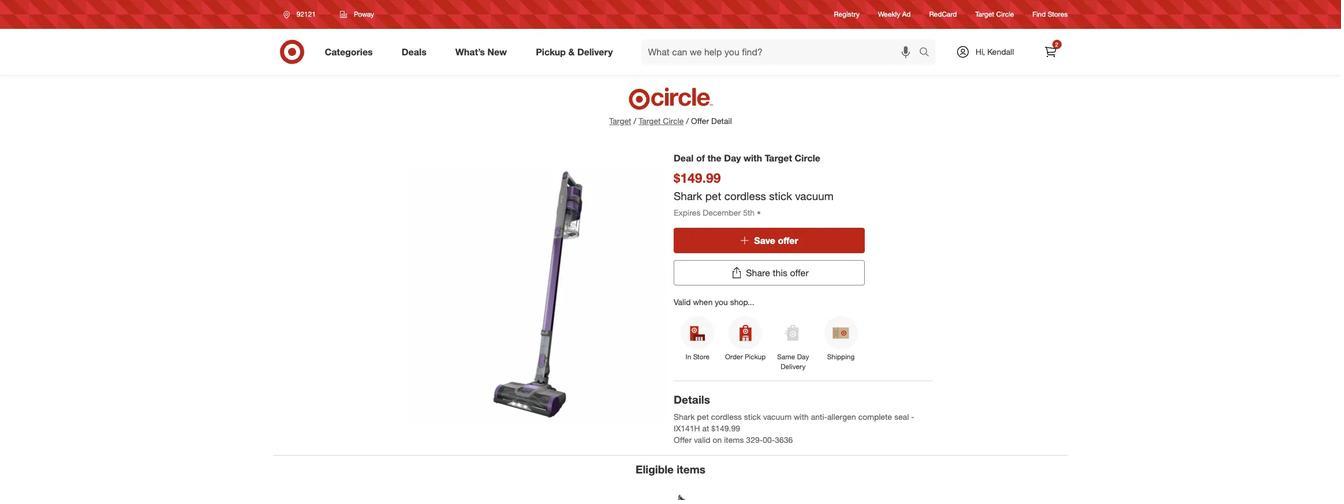 Task type: vqa. For each thing, say whether or not it's contained in the screenshot.
"Shark"
yes



Task type: locate. For each thing, give the bounding box(es) containing it.
share this offer button
[[674, 260, 865, 286]]

1 vertical spatial $149.99
[[712, 424, 740, 434]]

deal of the day with target circle $149.99 shark pet cordless stick vacuum expires december 5th •
[[674, 152, 834, 217]]

1 horizontal spatial pickup
[[745, 353, 766, 362]]

december
[[703, 208, 741, 217]]

1 vertical spatial offer
[[674, 436, 692, 445]]

1 vertical spatial items
[[677, 463, 706, 477]]

details
[[674, 394, 710, 407]]

valid
[[674, 297, 691, 307]]

0 vertical spatial offer
[[778, 235, 799, 246]]

target circle link up hi, kendall
[[976, 9, 1015, 19]]

$149.99 up 'on'
[[712, 424, 740, 434]]

/ right target circle button
[[686, 116, 689, 126]]

0 horizontal spatial /
[[634, 116, 637, 126]]

0 vertical spatial items
[[724, 436, 744, 445]]

share
[[746, 267, 770, 279]]

items right 'on'
[[724, 436, 744, 445]]

store
[[693, 353, 710, 362]]

0 vertical spatial $149.99
[[674, 170, 721, 186]]

find stores
[[1033, 10, 1068, 19]]

1 horizontal spatial /
[[686, 116, 689, 126]]

poway button
[[333, 4, 382, 25]]

registry
[[834, 10, 860, 19]]

pet up at
[[697, 412, 709, 422]]

pickup
[[536, 46, 566, 58], [745, 353, 766, 362]]

1 vertical spatial vacuum
[[763, 412, 792, 422]]

offer left detail
[[691, 116, 709, 126]]

details shark pet cordless stick vacuum with anti-allergen complete seal - ix141h at $149.99 offer valid on items 329-00-3636
[[674, 394, 917, 445]]

1 horizontal spatial delivery
[[781, 363, 806, 371]]

what's
[[456, 46, 485, 58]]

1 vertical spatial stick
[[744, 412, 761, 422]]

delivery right &
[[578, 46, 613, 58]]

shop...
[[730, 297, 755, 307]]

target circle button
[[639, 116, 684, 127]]

/ right target link
[[634, 116, 637, 126]]

2 shark from the top
[[674, 412, 695, 422]]

day right same
[[797, 353, 809, 362]]

search
[[914, 47, 942, 59]]

expires
[[674, 208, 701, 217]]

5th
[[743, 208, 755, 217]]

allergen
[[828, 412, 856, 422]]

1 vertical spatial pickup
[[745, 353, 766, 362]]

day right 'the'
[[724, 152, 741, 164]]

•
[[757, 208, 761, 217]]

pickup left &
[[536, 46, 566, 58]]

vacuum
[[795, 189, 834, 203], [763, 412, 792, 422]]

1 vertical spatial day
[[797, 353, 809, 362]]

target circle logo image
[[627, 87, 715, 111]]

1 vertical spatial pet
[[697, 412, 709, 422]]

0 vertical spatial stick
[[769, 189, 792, 203]]

stick
[[769, 189, 792, 203], [744, 412, 761, 422]]

0 vertical spatial circle
[[997, 10, 1015, 19]]

the
[[708, 152, 722, 164]]

1 / from the left
[[634, 116, 637, 126]]

0 horizontal spatial pickup
[[536, 46, 566, 58]]

1 shark from the top
[[674, 189, 703, 203]]

vacuum inside details shark pet cordless stick vacuum with anti-allergen complete seal - ix141h at $149.99 offer valid on items 329-00-3636
[[763, 412, 792, 422]]

0 horizontal spatial with
[[744, 152, 762, 164]]

what's new
[[456, 46, 507, 58]]

hi,
[[976, 47, 986, 57]]

target circle link down target circle logo
[[639, 116, 684, 127]]

offer inside details shark pet cordless stick vacuum with anti-allergen complete seal - ix141h at $149.99 offer valid on items 329-00-3636
[[674, 436, 692, 445]]

0 vertical spatial vacuum
[[795, 189, 834, 203]]

0 horizontal spatial stick
[[744, 412, 761, 422]]

2 vertical spatial circle
[[795, 152, 821, 164]]

$149.99 inside details shark pet cordless stick vacuum with anti-allergen complete seal - ix141h at $149.99 offer valid on items 329-00-3636
[[712, 424, 740, 434]]

eligible items
[[636, 463, 706, 477]]

1 horizontal spatial stick
[[769, 189, 792, 203]]

delivery
[[578, 46, 613, 58], [781, 363, 806, 371]]

0 vertical spatial target circle link
[[976, 9, 1015, 19]]

delivery down same
[[781, 363, 806, 371]]

shark inside deal of the day with target circle $149.99 shark pet cordless stick vacuum expires december 5th •
[[674, 189, 703, 203]]

pet inside details shark pet cordless stick vacuum with anti-allergen complete seal - ix141h at $149.99 offer valid on items 329-00-3636
[[697, 412, 709, 422]]

delivery inside same day delivery
[[781, 363, 806, 371]]

offer inside button
[[778, 235, 799, 246]]

offer
[[778, 235, 799, 246], [790, 267, 809, 279]]

stick up the save offer
[[769, 189, 792, 203]]

1 vertical spatial delivery
[[781, 363, 806, 371]]

$149.99
[[674, 170, 721, 186], [712, 424, 740, 434]]

target circle link
[[976, 9, 1015, 19], [639, 116, 684, 127]]

1 horizontal spatial circle
[[795, 152, 821, 164]]

1 horizontal spatial day
[[797, 353, 809, 362]]

cordless
[[725, 189, 766, 203], [711, 412, 742, 422]]

offer
[[691, 116, 709, 126], [674, 436, 692, 445]]

1 horizontal spatial target circle link
[[976, 9, 1015, 19]]

pet up december
[[706, 189, 722, 203]]

same
[[778, 353, 796, 362]]

stick inside details shark pet cordless stick vacuum with anti-allergen complete seal - ix141h at $149.99 offer valid on items 329-00-3636
[[744, 412, 761, 422]]

items down valid
[[677, 463, 706, 477]]

circle
[[997, 10, 1015, 19], [663, 116, 684, 126], [795, 152, 821, 164]]

1 horizontal spatial with
[[794, 412, 809, 422]]

registry link
[[834, 9, 860, 19]]

2
[[1056, 41, 1059, 48]]

poway
[[354, 10, 374, 18]]

stick up 329-
[[744, 412, 761, 422]]

offer down ix141h
[[674, 436, 692, 445]]

target circle
[[976, 10, 1015, 19]]

0 vertical spatial shark
[[674, 189, 703, 203]]

day
[[724, 152, 741, 164], [797, 353, 809, 362]]

0 horizontal spatial target circle link
[[639, 116, 684, 127]]

1 horizontal spatial items
[[724, 436, 744, 445]]

eligible
[[636, 463, 674, 477]]

anti-
[[811, 412, 828, 422]]

with right 'the'
[[744, 152, 762, 164]]

0 horizontal spatial vacuum
[[763, 412, 792, 422]]

cordless up 'on'
[[711, 412, 742, 422]]

target
[[976, 10, 995, 19], [609, 116, 632, 126], [639, 116, 661, 126], [765, 152, 792, 164]]

hi, kendall
[[976, 47, 1014, 57]]

items
[[724, 436, 744, 445], [677, 463, 706, 477]]

kendall
[[988, 47, 1014, 57]]

0 horizontal spatial delivery
[[578, 46, 613, 58]]

$149.99 down of
[[674, 170, 721, 186]]

0 vertical spatial cordless
[[725, 189, 766, 203]]

when
[[693, 297, 713, 307]]

shark
[[674, 189, 703, 203], [674, 412, 695, 422]]

cordless inside deal of the day with target circle $149.99 shark pet cordless stick vacuum expires december 5th •
[[725, 189, 766, 203]]

1 horizontal spatial vacuum
[[795, 189, 834, 203]]

shark up expires on the right top
[[674, 189, 703, 203]]

cordless up 5th
[[725, 189, 766, 203]]

0 horizontal spatial day
[[724, 152, 741, 164]]

0 vertical spatial day
[[724, 152, 741, 164]]

1 vertical spatial cordless
[[711, 412, 742, 422]]

ad
[[903, 10, 911, 19]]

offer right this
[[790, 267, 809, 279]]

pet
[[706, 189, 722, 203], [697, 412, 709, 422]]

0 vertical spatial with
[[744, 152, 762, 164]]

0 horizontal spatial items
[[677, 463, 706, 477]]

day inside deal of the day with target circle $149.99 shark pet cordless stick vacuum expires december 5th •
[[724, 152, 741, 164]]

1 vertical spatial target circle link
[[639, 116, 684, 127]]

What can we help you find? suggestions appear below search field
[[641, 39, 922, 65]]

redcard
[[930, 10, 957, 19]]

weekly ad
[[878, 10, 911, 19]]

save offer button
[[674, 228, 865, 253]]

find
[[1033, 10, 1046, 19]]

deals
[[402, 46, 427, 58]]

target inside deal of the day with target circle $149.99 shark pet cordless stick vacuum expires december 5th •
[[765, 152, 792, 164]]

deals link
[[392, 39, 441, 65]]

with left the anti-
[[794, 412, 809, 422]]

shark up ix141h
[[674, 412, 695, 422]]

1 vertical spatial circle
[[663, 116, 684, 126]]

1 vertical spatial offer
[[790, 267, 809, 279]]

$149.99 inside deal of the day with target circle $149.99 shark pet cordless stick vacuum expires december 5th •
[[674, 170, 721, 186]]

1 vertical spatial with
[[794, 412, 809, 422]]

seal
[[895, 412, 909, 422]]

92121
[[297, 10, 316, 18]]

0 vertical spatial delivery
[[578, 46, 613, 58]]

offer right save
[[778, 235, 799, 246]]

find stores link
[[1033, 9, 1068, 19]]

target / target circle / offer detail
[[609, 116, 732, 126]]

1 vertical spatial shark
[[674, 412, 695, 422]]

delivery for &
[[578, 46, 613, 58]]

pet inside deal of the day with target circle $149.99 shark pet cordless stick vacuum expires december 5th •
[[706, 189, 722, 203]]

0 vertical spatial pet
[[706, 189, 722, 203]]

on
[[713, 436, 722, 445]]

with
[[744, 152, 762, 164], [794, 412, 809, 422]]

what's new link
[[446, 39, 522, 65]]

pickup right order
[[745, 353, 766, 362]]

2 / from the left
[[686, 116, 689, 126]]

/
[[634, 116, 637, 126], [686, 116, 689, 126]]



Task type: describe. For each thing, give the bounding box(es) containing it.
categories
[[325, 46, 373, 58]]

share this offer
[[746, 267, 809, 279]]

offer inside button
[[790, 267, 809, 279]]

items inside details shark pet cordless stick vacuum with anti-allergen complete seal - ix141h at $149.99 offer valid on items 329-00-3636
[[724, 436, 744, 445]]

2 link
[[1038, 39, 1064, 65]]

complete
[[859, 412, 892, 422]]

shark inside details shark pet cordless stick vacuum with anti-allergen complete seal - ix141h at $149.99 offer valid on items 329-00-3636
[[674, 412, 695, 422]]

in
[[686, 353, 692, 362]]

pickup & delivery
[[536, 46, 613, 58]]

order
[[725, 353, 743, 362]]

stick inside deal of the day with target circle $149.99 shark pet cordless stick vacuum expires december 5th •
[[769, 189, 792, 203]]

shipping
[[828, 353, 855, 362]]

deal
[[674, 152, 694, 164]]

order pickup
[[725, 353, 766, 362]]

in store
[[686, 353, 710, 362]]

new
[[488, 46, 507, 58]]

0 horizontal spatial circle
[[663, 116, 684, 126]]

save offer
[[754, 235, 799, 246]]

search button
[[914, 39, 942, 67]]

this
[[773, 267, 788, 279]]

target link
[[609, 116, 632, 126]]

2 horizontal spatial circle
[[997, 10, 1015, 19]]

92121 button
[[276, 4, 328, 25]]

vacuum inside deal of the day with target circle $149.99 shark pet cordless stick vacuum expires december 5th •
[[795, 189, 834, 203]]

redcard link
[[930, 9, 957, 19]]

circle inside deal of the day with target circle $149.99 shark pet cordless stick vacuum expires december 5th •
[[795, 152, 821, 164]]

stores
[[1048, 10, 1068, 19]]

valid
[[694, 436, 711, 445]]

weekly ad link
[[878, 9, 911, 19]]

00-
[[763, 436, 775, 445]]

0 vertical spatial pickup
[[536, 46, 566, 58]]

of
[[696, 152, 705, 164]]

you
[[715, 297, 728, 307]]

3636
[[775, 436, 793, 445]]

categories link
[[315, 39, 387, 65]]

with inside deal of the day with target circle $149.99 shark pet cordless stick vacuum expires december 5th •
[[744, 152, 762, 164]]

weekly
[[878, 10, 901, 19]]

329-
[[746, 436, 763, 445]]

valid when you shop...
[[674, 297, 755, 307]]

day inside same day delivery
[[797, 353, 809, 362]]

-
[[912, 412, 915, 422]]

at
[[703, 424, 710, 434]]

0 vertical spatial offer
[[691, 116, 709, 126]]

pickup & delivery link
[[526, 39, 628, 65]]

detail
[[712, 116, 732, 126]]

ix141h
[[674, 424, 700, 434]]

same day delivery
[[778, 353, 809, 371]]

with inside details shark pet cordless stick vacuum with anti-allergen complete seal - ix141h at $149.99 offer valid on items 329-00-3636
[[794, 412, 809, 422]]

save
[[754, 235, 776, 246]]

delivery for day
[[781, 363, 806, 371]]

cordless inside details shark pet cordless stick vacuum with anti-allergen complete seal - ix141h at $149.99 offer valid on items 329-00-3636
[[711, 412, 742, 422]]

&
[[569, 46, 575, 58]]



